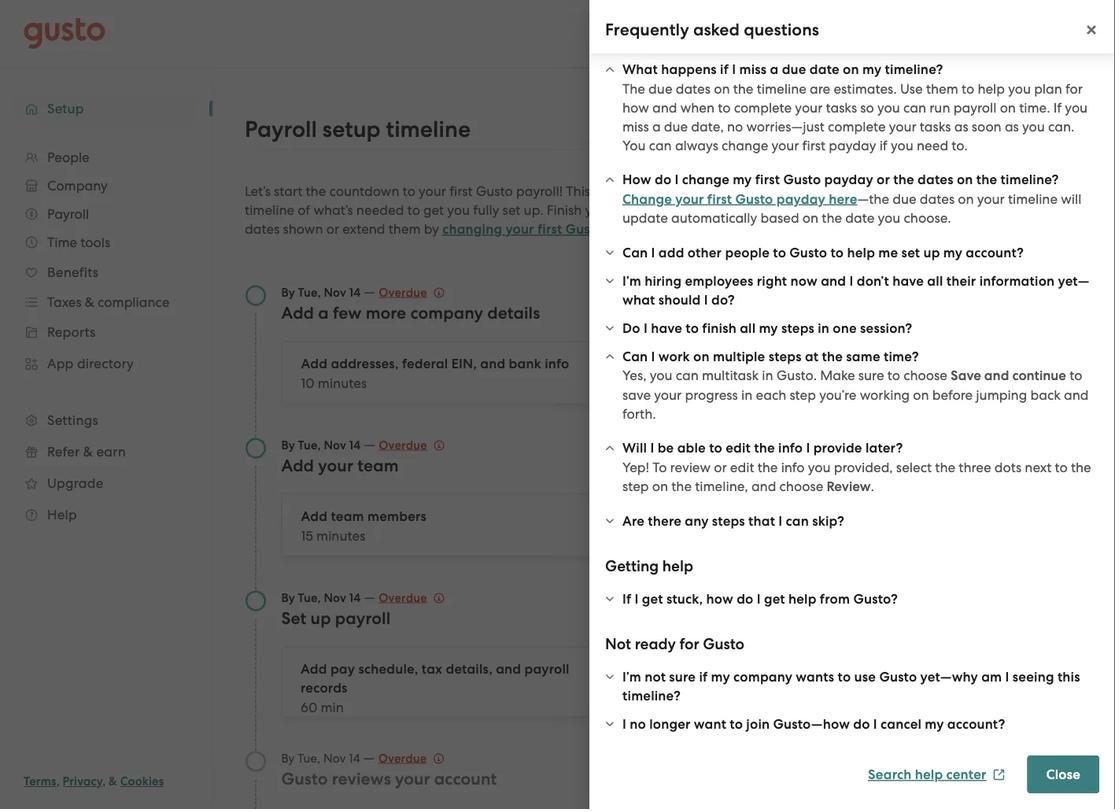 Task type: vqa. For each thing, say whether or not it's contained in the screenshot.
the topmost until
no



Task type: locate. For each thing, give the bounding box(es) containing it.
reviews
[[332, 769, 391, 789]]

i right am
[[1006, 669, 1010, 685]]

2 horizontal spatial for
[[1066, 81, 1084, 96]]

0 vertical spatial if
[[1054, 100, 1062, 115]]

choose up skip?
[[780, 478, 824, 494]]

0 vertical spatial tasks
[[826, 100, 858, 115]]

the down what happens if i miss a due date on my timeline?
[[734, 81, 754, 96]]

1 i'm from the top
[[623, 273, 642, 289]]

to inside yep! to review or edit the info you provided, select the three dots next to the step on the timeline, and choose
[[1056, 459, 1068, 475]]

1 vertical spatial set
[[902, 245, 921, 261]]

you down provide
[[809, 459, 831, 475]]

timeline? inside i'm not sure if my company wants to use gusto yet—why am i seeing this timeline?
[[623, 688, 681, 704]]

on up our
[[959, 191, 975, 207]]

gusto reviews your account
[[281, 769, 497, 789]]

0 vertical spatial how
[[623, 100, 649, 115]]

overdue button up members
[[379, 436, 445, 455]]

benefits link
[[16, 258, 197, 287]]

to inside the to save your progress in each step you're working on before jumping back and forth.
[[1070, 368, 1083, 383]]

1 vertical spatial choose
[[780, 478, 824, 494]]

1 horizontal spatial choose
[[904, 368, 948, 383]]

by for add your team
[[281, 438, 295, 452]]

2 by tue, nov 14 — from the top
[[281, 437, 379, 452]]

1 vertical spatial get started
[[639, 517, 712, 534]]

miss inside the due dates on the timeline are estimates. use them to help you plan for how and when to complete your tasks so you can run payroll on time. if you miss a due date, no worries—just complete your tasks as soon as you can. you can always change your first payday if you need to.
[[623, 119, 649, 134]]

how
[[623, 100, 649, 115], [707, 591, 734, 607]]

4 by tue, nov 14 — from the top
[[281, 750, 379, 766]]

get started for team
[[639, 517, 712, 534]]

in left one
[[818, 320, 830, 336]]

if i get stuck, how do i get help from gusto?
[[623, 591, 898, 607]]

gusto inside button
[[736, 191, 774, 207]]

1 horizontal spatial or
[[714, 459, 727, 475]]

2 started from the top
[[666, 517, 712, 534]]

provided,
[[834, 459, 894, 475]]

payday inside the due dates on the timeline are estimates. use them to help you plan for how and when to complete your tasks so you can run payroll on time. if you miss a due date, no worries—just complete your tasks as soon as you can. you can always change your first payday if you need to.
[[829, 137, 877, 153]]

2 horizontal spatial timeline?
[[1001, 172, 1060, 188]]

0 vertical spatial minutes
[[318, 375, 367, 391]]

and inside i'm hiring employees right now and i don't have all their information yet— what should i do?
[[821, 273, 847, 289]]

date down —the on the right top
[[846, 210, 875, 226]]

1 14 from the top
[[350, 285, 361, 300]]

2 get started from the top
[[639, 517, 712, 534]]

do
[[623, 320, 641, 336]]

dates up when on the top right
[[676, 81, 711, 96]]

changing your first gusto payday. button
[[443, 220, 659, 239]]

add inside add team members 15 minutes
[[301, 509, 328, 525]]

ready inside frequently asked questions dialog
[[635, 635, 676, 654]]

0 vertical spatial step
[[790, 387, 817, 403]]

add inside add pay schedule, tax details, and payroll records 60 min
[[301, 661, 327, 678]]

0 horizontal spatial &
[[83, 444, 93, 460]]

save
[[623, 387, 651, 403]]

by up set
[[281, 591, 295, 605]]

get inside download our handy checklist of everything you'll need to get set up for your first payroll.
[[942, 265, 963, 281]]

tasks down run
[[920, 119, 952, 134]]

if
[[721, 61, 729, 78], [880, 137, 888, 153], [700, 669, 708, 685]]

0 vertical spatial choose
[[904, 368, 948, 383]]

1 vertical spatial or
[[327, 221, 339, 237]]

at
[[806, 348, 819, 365]]

0 horizontal spatial them
[[389, 221, 421, 237]]

first up finish your tasks by the due dates shown or extend them by
[[450, 183, 473, 199]]

2 horizontal spatial if
[[880, 137, 888, 153]]

company
[[411, 303, 484, 323], [734, 669, 793, 685]]

their
[[947, 273, 977, 289]]

i inside i'm not sure if my company wants to use gusto yet—why am i seeing this timeline?
[[1006, 669, 1010, 685]]

have down 'me'
[[893, 273, 925, 289]]

employees
[[685, 273, 754, 289]]

tue, for your
[[298, 438, 321, 452]]

first inside download our handy checklist of everything you'll need to get set up for your first payroll.
[[891, 284, 914, 300]]

steps
[[782, 320, 815, 336], [769, 348, 802, 365], [713, 513, 746, 529]]

changing your first gusto payday.
[[443, 221, 659, 237]]

forth.
[[623, 406, 656, 422]]

add inside add addresses, federal ein, and bank info 10 minutes
[[301, 356, 328, 372]]

privacy link
[[63, 775, 103, 789]]

4 nov from the top
[[324, 752, 346, 765]]

date,
[[692, 119, 724, 134]]

me
[[879, 245, 899, 261]]

1 horizontal spatial checklist
[[979, 309, 1033, 326]]

use
[[855, 669, 877, 685]]

and up jumping
[[985, 368, 1010, 384]]

info for the
[[782, 459, 805, 475]]

up inside download our handy checklist of everything you'll need to get set up for your first payroll.
[[987, 265, 1003, 281]]

add for add team members 15 minutes
[[301, 509, 328, 525]]

1 vertical spatial complete
[[828, 119, 886, 134]]

edit inside yep! to review or edit the info you provided, select the three dots next to the step on the timeline, and choose
[[731, 459, 755, 475]]

are there any steps that i can skip?
[[623, 513, 845, 529]]

get started down not ready for gusto
[[639, 674, 712, 690]]

2 horizontal spatial tasks
[[920, 119, 952, 134]]

frequently asked questions
[[606, 20, 820, 40]]

2 i'm from the top
[[623, 669, 642, 685]]

frequently
[[606, 20, 690, 40]]

2 vertical spatial in
[[742, 387, 753, 403]]

0 horizontal spatial set
[[503, 202, 521, 218]]

minutes inside add addresses, federal ein, and bank info 10 minutes
[[318, 375, 367, 391]]

i down getting
[[635, 591, 639, 607]]

1 vertical spatial minutes
[[317, 528, 366, 544]]

of inside download our handy checklist of everything you'll need to get set up for your first payroll.
[[947, 246, 959, 262]]

dates inside —the due dates on your timeline will update automatically based on the date you choose.
[[920, 191, 955, 207]]

tue,
[[298, 285, 321, 300], [298, 438, 321, 452], [298, 591, 321, 605], [298, 752, 321, 765]]

0 horizontal spatial timeline?
[[623, 688, 681, 704]]

14 up 'add your team'
[[350, 438, 361, 452]]

1 horizontal spatial for
[[1007, 265, 1024, 281]]

and up that
[[752, 478, 777, 494]]

by up 'add your team'
[[281, 438, 295, 452]]

2 tue, from the top
[[298, 438, 321, 452]]

0 vertical spatial of
[[298, 202, 310, 218]]

i left don't
[[850, 273, 854, 289]]

set for can
[[902, 245, 921, 261]]

add for add addresses, federal ein, and bank info 10 minutes
[[301, 356, 328, 372]]

4 tue, from the top
[[298, 752, 321, 765]]

my up the want
[[712, 669, 731, 685]]

if inside the due dates on the timeline are estimates. use them to help you plan for how and when to complete your tasks so you can run payroll on time. if you miss a due date, no worries—just complete your tasks as soon as you can. you can always change your first payday if you need to.
[[880, 137, 888, 153]]

search help center
[[869, 767, 987, 783]]

if up —the on the right top
[[880, 137, 888, 153]]

people
[[726, 245, 770, 261]]

set down everything
[[966, 265, 984, 281]]

info for bank
[[545, 356, 570, 372]]

to inside yes, you can multitask in gusto. make sure to choose save and continue
[[888, 368, 901, 383]]

or inside finish your tasks by the due dates shown or extend them by
[[327, 221, 339, 237]]

them inside finish your tasks by the due dates shown or extend them by
[[389, 221, 421, 237]]

the
[[623, 81, 646, 96]]

for down stuck, at bottom right
[[680, 635, 700, 654]]

help inside the due dates on the timeline are estimates. use them to help you plan for how and when to complete your tasks so you can run payroll on time. if you miss a due date, no worries—just complete your tasks as soon as you can. you can always change your first payday if you need to.
[[978, 81, 1006, 96]]

have up work
[[651, 320, 683, 336]]

by tue, nov 14 — for reviews
[[281, 750, 379, 766]]

your down up.
[[506, 221, 534, 237]]

on up the estimates.
[[843, 61, 860, 78]]

of
[[298, 202, 310, 218], [947, 246, 959, 262]]

0 vertical spatial what
[[623, 61, 658, 78]]

1 started from the top
[[666, 365, 712, 381]]

miss up you
[[623, 119, 649, 134]]

change inside the due dates on the timeline are estimates. use them to help you plan for how and when to complete your tasks so you can run payroll on time. if you miss a due date, no worries—just complete your tasks as soon as you can. you can always change your first payday if you need to.
[[722, 137, 769, 153]]

or for shown
[[327, 221, 339, 237]]

by for gusto reviews your account
[[281, 752, 295, 765]]

3 by tue, nov 14 — from the top
[[281, 589, 379, 605]]

first inside "let's start the countdown to your first gusto payroll! this is an estimated timeline of what's needed to get you fully set up."
[[450, 183, 473, 199]]

you up time.
[[1009, 81, 1032, 96]]

1 horizontal spatial of
[[947, 246, 959, 262]]

i left add
[[652, 245, 656, 261]]

sure inside yes, you can multitask in gusto. make sure to choose save and continue
[[859, 368, 885, 383]]

1 get started button from the top
[[627, 357, 725, 389]]

the down here
[[822, 210, 843, 226]]

2 can from the top
[[623, 348, 648, 365]]

i down asked at right top
[[733, 61, 736, 78]]

1 horizontal spatial up
[[924, 245, 941, 261]]

checklist down choose.
[[891, 246, 944, 262]]

0 vertical spatial by
[[651, 202, 666, 218]]

1 horizontal spatial timeline?
[[886, 61, 944, 78]]

timeline left will
[[1009, 191, 1058, 207]]

can i work on multiple steps at the same time?
[[623, 348, 920, 365]]

1 vertical spatial date
[[846, 210, 875, 226]]

1 horizontal spatial as
[[1005, 119, 1020, 134]]

1 can from the top
[[623, 245, 648, 261]]

search
[[869, 767, 912, 783]]

need
[[917, 137, 949, 153], [891, 265, 923, 281]]

you inside yep! to review or edit the info you provided, select the three dots next to the step on the timeline, and choose
[[809, 459, 831, 475]]

no right date, on the right of the page
[[728, 119, 744, 134]]

payroll!
[[517, 183, 563, 199]]

need left the to.
[[917, 137, 949, 153]]

home image
[[24, 18, 106, 49]]

0 horizontal spatial or
[[327, 221, 339, 237]]

0 horizontal spatial of
[[298, 202, 310, 218]]

0 horizontal spatial if
[[623, 591, 632, 607]]

1 vertical spatial account?
[[948, 716, 1006, 732]]

get started for payroll
[[639, 674, 712, 690]]

add for add your team
[[281, 456, 314, 476]]

in inside the to save your progress in each step you're working on before jumping back and forth.
[[742, 387, 753, 403]]

1 vertical spatial sure
[[670, 669, 696, 685]]

sure down the same
[[859, 368, 885, 383]]

how inside the due dates on the timeline are estimates. use them to help you plan for how and when to complete your tasks so you can run payroll on time. if you miss a due date, no worries—just complete your tasks as soon as you can. you can always change your first payday if you need to.
[[623, 100, 649, 115]]

and inside the due dates on the timeline are estimates. use them to help you plan for how and when to complete your tasks so you can run payroll on time. if you miss a due date, no worries—just complete your tasks as soon as you can. you can always change your first payday if you need to.
[[653, 100, 678, 115]]

— for your
[[364, 750, 375, 766]]

and inside add addresses, federal ein, and bank info 10 minutes
[[481, 356, 506, 372]]

first
[[803, 137, 826, 153], [756, 172, 780, 188], [450, 183, 473, 199], [708, 191, 733, 207], [538, 221, 563, 237], [891, 284, 914, 300]]

can down work
[[676, 368, 699, 383]]

up for for
[[987, 265, 1003, 281]]

2 get started button from the top
[[627, 510, 725, 541]]

1 nov from the top
[[324, 285, 347, 300]]

for right plan at the right top
[[1066, 81, 1084, 96]]

0 vertical spatial i'm
[[623, 273, 642, 289]]

0 vertical spatial download
[[891, 228, 955, 243]]

first down finish
[[538, 221, 563, 237]]

started for add your team
[[666, 517, 712, 534]]

help left from
[[789, 591, 817, 607]]

step inside the to save your progress in each step you're working on before jumping back and forth.
[[790, 387, 817, 403]]

gusto inside button
[[566, 221, 604, 237]]

nov up reviews
[[324, 752, 346, 765]]

to inside i'm not sure if my company wants to use gusto yet—why am i seeing this timeline?
[[838, 669, 851, 685]]

2 get from the top
[[639, 517, 663, 534]]

for
[[1066, 81, 1084, 96], [1007, 265, 1024, 281], [680, 635, 700, 654]]

2 horizontal spatial a
[[771, 61, 779, 78]]

complete down so
[[828, 119, 886, 134]]

4 by from the top
[[281, 752, 295, 765]]

can down payday.
[[623, 245, 648, 261]]

i'm inside i'm hiring employees right now and i don't have all their information yet— what should i do?
[[623, 273, 642, 289]]

help up soon
[[978, 81, 1006, 96]]

14 up reviews
[[349, 752, 361, 765]]

or for payday
[[877, 172, 891, 188]]

1 vertical spatial can
[[623, 348, 648, 365]]

0 horizontal spatial what
[[623, 61, 658, 78]]

1 horizontal spatial set
[[902, 245, 921, 261]]

0 horizontal spatial company
[[411, 303, 484, 323]]

started up progress
[[666, 365, 712, 381]]

or
[[877, 172, 891, 188], [327, 221, 339, 237], [714, 459, 727, 475]]

by tue, nov 14 — up few
[[281, 284, 379, 300]]

up.
[[524, 202, 544, 218]]

0 horizontal spatial in
[[742, 387, 753, 403]]

i'm inside i'm not sure if my company wants to use gusto yet—why am i seeing this timeline?
[[623, 669, 642, 685]]

your inside the to save your progress in each step you're working on before jumping back and forth.
[[655, 387, 682, 403]]

timeline down the let's
[[245, 202, 295, 218]]

set inside download our handy checklist of everything you'll need to get set up for your first payroll.
[[966, 265, 984, 281]]

not ready for gusto
[[606, 635, 745, 654]]

add your team
[[281, 456, 399, 476]]

get started button for set up payroll
[[627, 667, 725, 698]]

add pay schedule, tax details, and payroll records 60 min
[[301, 661, 570, 715]]

3 by from the top
[[281, 591, 295, 605]]

a
[[771, 61, 779, 78], [653, 119, 661, 134], [318, 303, 329, 323]]

due inside finish your tasks by the due dates shown or extend them by
[[693, 202, 717, 218]]

settings link
[[16, 406, 197, 435]]

cancel
[[881, 716, 922, 732]]

steps right "any"
[[713, 513, 746, 529]]

do?
[[712, 292, 735, 308]]

yet—
[[1059, 273, 1090, 289]]

skip?
[[813, 513, 845, 529]]

here
[[829, 191, 858, 207]]

1 get from the top
[[639, 365, 663, 381]]

do down i'm not sure if my company wants to use gusto yet—why am i seeing this timeline?
[[854, 716, 871, 732]]

info inside yep! to review or edit the info you provided, select the three dots next to the step on the timeline, and choose
[[782, 459, 805, 475]]

payday up 'based'
[[777, 191, 826, 207]]

to
[[653, 459, 667, 475]]

info right bank
[[545, 356, 570, 372]]

0 vertical spatial date
[[810, 61, 840, 78]]

all inside i'm hiring employees right now and i don't have all their information yet— what should i do?
[[928, 273, 944, 289]]

nov up set up payroll
[[324, 591, 347, 605]]

1 vertical spatial steps
[[769, 348, 802, 365]]

you'll
[[1032, 246, 1064, 262]]

refer
[[47, 444, 80, 460]]

get
[[424, 202, 444, 218], [942, 265, 963, 281], [642, 591, 664, 607], [765, 591, 786, 607]]

happens
[[662, 61, 717, 78]]

3 tue, from the top
[[298, 591, 321, 605]]

will
[[1062, 191, 1082, 207]]

0 vertical spatial can
[[623, 245, 648, 261]]

& inside list
[[83, 444, 93, 460]]

info inside add addresses, federal ein, and bank info 10 minutes
[[545, 356, 570, 372]]

1 horizontal spatial have
[[893, 273, 925, 289]]

1 horizontal spatial no
[[728, 119, 744, 134]]

sure right not
[[670, 669, 696, 685]]

up for my
[[924, 245, 941, 261]]

nov for a
[[324, 285, 347, 300]]

payday inside button
[[777, 191, 826, 207]]

get started up progress
[[639, 365, 712, 381]]

started down not ready for gusto
[[666, 674, 712, 690]]

gusto inside "let's start the countdown to your first gusto payroll! this is an estimated timeline of what's needed to get you fully set up."
[[476, 183, 513, 199]]

0 horizontal spatial if
[[700, 669, 708, 685]]

3 get from the top
[[639, 674, 663, 690]]

0 vertical spatial sure
[[859, 368, 885, 383]]

time.
[[1020, 100, 1051, 115]]

on inside yep! to review or edit the info you provided, select the three dots next to the step on the timeline, and choose
[[653, 478, 669, 494]]

or up —the on the right top
[[877, 172, 891, 188]]

shown
[[283, 221, 323, 237]]

get up 'getting help'
[[639, 517, 663, 534]]

changing
[[443, 221, 503, 237]]

what for what to have ready
[[891, 200, 930, 218]]

payday
[[829, 137, 877, 153], [825, 172, 874, 188], [777, 191, 826, 207]]

1 vertical spatial payroll
[[335, 609, 391, 628]]

overdue button for few
[[379, 283, 445, 302]]

1 vertical spatial if
[[623, 591, 632, 607]]

get up "payroll."
[[942, 265, 963, 281]]

of up the shown
[[298, 202, 310, 218]]

payroll
[[954, 100, 997, 115], [335, 609, 391, 628], [525, 661, 570, 678]]

1 horizontal spatial company
[[734, 669, 793, 685]]

2 vertical spatial do
[[854, 716, 871, 732]]

3 14 from the top
[[350, 591, 361, 605]]

3 started from the top
[[666, 674, 712, 690]]

i'm left not
[[623, 669, 642, 685]]

download inside download our handy checklist of everything you'll need to get set up for your first payroll.
[[891, 228, 955, 243]]

run
[[930, 100, 951, 115]]

overdue button for team
[[379, 436, 445, 455]]

2 by from the top
[[281, 438, 295, 452]]

i'm up what
[[623, 273, 642, 289]]

1 vertical spatial info
[[779, 440, 803, 456]]

1 vertical spatial i'm
[[623, 669, 642, 685]]

payroll up soon
[[954, 100, 997, 115]]

1 horizontal spatial payroll
[[525, 661, 570, 678]]

overdue for few
[[379, 285, 427, 300]]

info left provide
[[779, 440, 803, 456]]

how down the
[[623, 100, 649, 115]]

if down not ready for gusto
[[700, 669, 708, 685]]

account?
[[967, 245, 1024, 261], [948, 716, 1006, 732]]

due up always
[[664, 119, 688, 134]]

setup
[[47, 101, 84, 117]]

2 vertical spatial have
[[651, 320, 683, 336]]

1 horizontal spatial date
[[846, 210, 875, 226]]

reports
[[47, 324, 96, 340]]

by tue, nov 14 — up reviews
[[281, 750, 379, 766]]

14 for a
[[350, 285, 361, 300]]

in down can i work on multiple steps at the same time?
[[763, 368, 774, 383]]

0 horizontal spatial checklist
[[891, 246, 944, 262]]

2 horizontal spatial set
[[966, 265, 984, 281]]

4 14 from the top
[[349, 752, 361, 765]]

up inside frequently asked questions dialog
[[924, 245, 941, 261]]

and
[[653, 100, 678, 115], [821, 273, 847, 289], [481, 356, 506, 372], [985, 368, 1010, 384], [1065, 387, 1089, 403], [752, 478, 777, 494], [496, 661, 521, 678]]

& left cookies
[[109, 775, 117, 789]]

2 vertical spatial up
[[311, 609, 331, 628]]

0 horizontal spatial by
[[424, 221, 439, 237]]

1 vertical spatial them
[[389, 221, 421, 237]]

1 tue, from the top
[[298, 285, 321, 300]]

to right continue
[[1070, 368, 1083, 383]]

and right the back
[[1065, 387, 1089, 403]]

3 get started from the top
[[639, 674, 712, 690]]

add team members 15 minutes
[[301, 509, 427, 544]]

1 horizontal spatial a
[[653, 119, 661, 134]]

2 nov from the top
[[324, 438, 347, 452]]

your inside button
[[506, 221, 534, 237]]

due inside —the due dates on your timeline will update automatically based on the date you choose.
[[893, 191, 917, 207]]

on left before
[[914, 387, 930, 403]]

add
[[281, 303, 314, 323], [301, 356, 328, 372], [281, 456, 314, 476], [301, 509, 328, 525], [301, 661, 327, 678]]

no
[[728, 119, 744, 134], [630, 716, 646, 732]]

overdue button for payroll
[[379, 589, 445, 608]]

to right the able
[[710, 440, 723, 456]]

14 up few
[[350, 285, 361, 300]]

i'm for i'm hiring employees right now and i don't have all their information yet— what should i do?
[[623, 273, 642, 289]]

in
[[818, 320, 830, 336], [763, 368, 774, 383], [742, 387, 753, 403]]

account? down handy in the right of the page
[[967, 245, 1024, 261]]

2 vertical spatial tasks
[[616, 202, 648, 218]]

0 horizontal spatial sure
[[670, 669, 696, 685]]

1 vertical spatial get started button
[[627, 510, 725, 541]]

1 vertical spatial &
[[109, 775, 117, 789]]

0 vertical spatial in
[[818, 320, 830, 336]]

and inside add pay schedule, tax details, and payroll records 60 min
[[496, 661, 521, 678]]

due up choose.
[[893, 191, 917, 207]]

2 vertical spatial payroll
[[525, 661, 570, 678]]

started down timeline,
[[666, 517, 712, 534]]

complete up worries—just
[[734, 100, 792, 115]]

you inside —the due dates on your timeline will update automatically based on the date you choose.
[[878, 210, 901, 226]]

1 by from the top
[[281, 285, 295, 300]]

timeline? up "use"
[[886, 61, 944, 78]]

add
[[659, 245, 685, 261]]

1 horizontal spatial do
[[737, 591, 754, 607]]

before
[[933, 387, 973, 403]]

set for download
[[966, 265, 984, 281]]

2 vertical spatial a
[[318, 303, 329, 323]]

can down "use"
[[904, 100, 927, 115]]

can for can i add other people to gusto to help me set up my account?
[[623, 245, 648, 261]]

by for set up payroll
[[281, 591, 295, 605]]

on down to
[[653, 478, 669, 494]]

overdue up 'add a few more company details'
[[379, 285, 427, 300]]

1 vertical spatial all
[[740, 320, 756, 336]]

gusto inside i'm not sure if my company wants to use gusto yet—why am i seeing this timeline?
[[880, 669, 918, 685]]

i'm hiring employees right now and i don't have all their information yet— what should i do?
[[623, 273, 1090, 308]]

able
[[678, 440, 706, 456]]

2 14 from the top
[[350, 438, 361, 452]]

1 by tue, nov 14 — from the top
[[281, 284, 379, 300]]

1 vertical spatial download
[[910, 309, 976, 326]]

extend
[[343, 221, 386, 237]]

company inside i'm not sure if my company wants to use gusto yet—why am i seeing this timeline?
[[734, 669, 793, 685]]

3 nov from the top
[[324, 591, 347, 605]]

in inside yes, you can multitask in gusto. make sure to choose save and continue
[[763, 368, 774, 383]]

choose inside yes, you can multitask in gusto. make sure to choose save and continue
[[904, 368, 948, 383]]

session?
[[861, 320, 913, 336]]

what for what happens if i miss a due date on my timeline?
[[623, 61, 658, 78]]

three
[[959, 459, 992, 475]]

get started button up forth. at the bottom right of page
[[627, 357, 725, 389]]

0 vertical spatial complete
[[734, 100, 792, 115]]

gusto—how
[[774, 716, 851, 732]]

1 vertical spatial by
[[424, 221, 439, 237]]

my up the estimates.
[[863, 61, 882, 78]]

estimated
[[626, 183, 688, 199]]

what inside frequently asked questions dialog
[[623, 61, 658, 78]]

yes, you can multitask in gusto. make sure to choose save and continue
[[623, 368, 1067, 384]]

get started button
[[627, 357, 725, 389], [627, 510, 725, 541], [627, 667, 725, 698]]

are
[[623, 513, 645, 529]]

1 vertical spatial ready
[[635, 635, 676, 654]]

sure inside i'm not sure if my company wants to use gusto yet—why am i seeing this timeline?
[[670, 669, 696, 685]]

1 vertical spatial tasks
[[920, 119, 952, 134]]

by tue, nov 14 — for up
[[281, 589, 379, 605]]

1 horizontal spatial all
[[928, 273, 944, 289]]

0 vertical spatial payroll
[[954, 100, 997, 115]]

1 vertical spatial team
[[331, 509, 364, 525]]

list
[[0, 143, 213, 531]]

0 vertical spatial need
[[917, 137, 949, 153]]

, left cookies button
[[103, 775, 106, 789]]

0 horizontal spatial tasks
[[616, 202, 648, 218]]

2 vertical spatial payday
[[777, 191, 826, 207]]

0 vertical spatial steps
[[782, 320, 815, 336]]

3 get started button from the top
[[627, 667, 725, 698]]

you up can.
[[1066, 100, 1088, 115]]

yet—why
[[921, 669, 979, 685]]

i left work
[[652, 348, 656, 365]]

needed
[[357, 202, 404, 218]]

records
[[301, 680, 348, 697]]

2 vertical spatial set
[[966, 265, 984, 281]]

2 horizontal spatial payroll
[[954, 100, 997, 115]]

your inside —the due dates on your timeline will update automatically based on the date you choose.
[[978, 191, 1005, 207]]



Task type: describe. For each thing, give the bounding box(es) containing it.
get inside "let's start the countdown to your first gusto payroll! this is an estimated timeline of what's needed to get you fully set up."
[[424, 202, 444, 218]]

first inside the due dates on the timeline are estimates. use them to help you plan for how and when to complete your tasks so you can run payroll on time. if you miss a due date, no worries—just complete your tasks as soon as you can. you can always change your first payday if you need to.
[[803, 137, 826, 153]]

or inside yep! to review or edit the info you provided, select the three dots next to the step on the timeline, and choose
[[714, 459, 727, 475]]

add for add a few more company details
[[281, 303, 314, 323]]

this
[[1058, 669, 1081, 685]]

add for add pay schedule, tax details, and payroll records 60 min
[[301, 661, 327, 678]]

multiple
[[713, 348, 766, 365]]

have for what to have ready
[[952, 200, 987, 218]]

our
[[959, 228, 980, 243]]

not
[[645, 669, 666, 685]]

my down our
[[944, 245, 963, 261]]

0 vertical spatial timeline?
[[886, 61, 944, 78]]

1 vertical spatial no
[[630, 716, 646, 732]]

the down review
[[672, 478, 692, 494]]

the due dates on the timeline are estimates. use them to help you plan for how and when to complete your tasks so you can run payroll on time. if you miss a due date, no worries—just complete your tasks as soon as you can. you can always change your first payday if you need to.
[[623, 81, 1088, 153]]

review
[[827, 478, 871, 495]]

0 vertical spatial account?
[[967, 245, 1024, 261]]

you
[[623, 137, 646, 153]]

timeline inside the due dates on the timeline are estimates. use them to help you plan for how and when to complete your tasks so you can run payroll on time. if you miss a due date, no worries—just complete your tasks as soon as you can. you can always change your first payday if you need to.
[[757, 81, 807, 96]]

1 horizontal spatial &
[[109, 775, 117, 789]]

do i have to finish all my steps in one session?
[[623, 320, 913, 336]]

benefits
[[47, 265, 99, 280]]

refer & earn link
[[16, 438, 197, 466]]

i left do?
[[705, 292, 709, 308]]

app directory link
[[16, 350, 197, 378]]

nov for reviews
[[324, 752, 346, 765]]

what happens if i miss a due date on my timeline?
[[623, 61, 944, 78]]

to up download our handy checklist of everything you'll need to get set up for your first payroll. on the top right of page
[[934, 200, 948, 218]]

to left finish
[[686, 320, 699, 336]]

your inside finish your tasks by the due dates shown or extend them by
[[585, 202, 613, 218]]

i left the be
[[651, 440, 655, 456]]

the inside "let's start the countdown to your first gusto payroll! this is an estimated timeline of what's needed to get you fully set up."
[[306, 183, 326, 199]]

what's
[[314, 202, 353, 218]]

what
[[623, 292, 656, 308]]

on up when on the top right
[[714, 81, 730, 96]]

my up change your first gusto payday here at the right of page
[[733, 172, 752, 188]]

how
[[623, 172, 652, 188]]

i left longer
[[623, 716, 627, 732]]

and inside the to save your progress in each step you're working on before jumping back and forth.
[[1065, 387, 1089, 403]]

60
[[301, 700, 318, 715]]

1 vertical spatial payday
[[825, 172, 874, 188]]

plan
[[1035, 81, 1063, 96]]

my inside i'm not sure if my company wants to use gusto yet—why am i seeing this timeline?
[[712, 669, 731, 685]]

details,
[[446, 661, 493, 678]]

0 vertical spatial edit
[[726, 440, 751, 456]]

handy
[[983, 228, 1023, 243]]

your inside download our handy checklist of everything you'll need to get set up for your first payroll.
[[1027, 265, 1055, 281]]

first inside button
[[538, 221, 563, 237]]

time?
[[884, 348, 920, 365]]

date inside —the due dates on your timeline will update automatically based on the date you choose.
[[846, 210, 875, 226]]

federal
[[402, 356, 448, 372]]

jumping
[[977, 387, 1028, 403]]

0 horizontal spatial up
[[311, 609, 331, 628]]

refer & earn
[[47, 444, 126, 460]]

when
[[681, 100, 715, 115]]

i down always
[[675, 172, 679, 188]]

want
[[694, 716, 727, 732]]

get left from
[[765, 591, 786, 607]]

the inside finish your tasks by the due dates shown or extend them by
[[669, 202, 690, 218]]

0 horizontal spatial do
[[655, 172, 672, 188]]

— for few
[[364, 284, 376, 300]]

—the due dates on your timeline will update automatically based on the date you choose.
[[623, 191, 1082, 226]]

tasks inside finish your tasks by the due dates shown or extend them by
[[616, 202, 648, 218]]

choose inside yep! to review or edit the info you provided, select the three dots next to the step on the timeline, and choose
[[780, 478, 824, 494]]

tue, for a
[[298, 285, 321, 300]]

working
[[860, 387, 910, 403]]

your inside button
[[676, 191, 704, 207]]

by tue, nov 14 — for your
[[281, 437, 379, 452]]

to right needed
[[408, 202, 420, 218]]

payroll setup timeline
[[245, 116, 471, 143]]

progress
[[685, 387, 738, 403]]

first up change your first gusto payday here at the right of page
[[756, 172, 780, 188]]

next
[[1026, 459, 1052, 475]]

if inside i'm not sure if my company wants to use gusto yet—why am i seeing this timeline?
[[700, 669, 708, 685]]

i right the do
[[644, 320, 648, 336]]

due right the
[[649, 81, 673, 96]]

download for download checklist
[[910, 309, 976, 326]]

upgrade
[[47, 476, 104, 491]]

faqs button
[[1020, 119, 1071, 137]]

you down "use"
[[891, 137, 914, 153]]

if inside the due dates on the timeline are estimates. use them to help you plan for how and when to complete your tasks so you can run payroll on time. if you miss a due date, no worries—just complete your tasks as soon as you can. you can always change your first payday if you need to.
[[1054, 100, 1062, 115]]

get for add your team
[[639, 517, 663, 534]]

0 horizontal spatial complete
[[734, 100, 792, 115]]

0 vertical spatial if
[[721, 61, 729, 78]]

minutes inside add team members 15 minutes
[[317, 528, 366, 544]]

bank
[[509, 356, 542, 372]]

my right cancel
[[926, 716, 945, 732]]

circle blank image
[[245, 751, 267, 773]]

1 , from the left
[[56, 775, 60, 789]]

0 vertical spatial miss
[[740, 61, 767, 78]]

a inside the due dates on the timeline are estimates. use them to help you plan for how and when to complete your tasks so you can run payroll on time. if you miss a due date, no worries—just complete your tasks as soon as you can. you can always change your first payday if you need to.
[[653, 119, 661, 134]]

few
[[333, 303, 362, 323]]

get started button for add your team
[[627, 510, 725, 541]]

2 as from the left
[[1005, 119, 1020, 134]]

step inside yep! to review or edit the info you provided, select the three dots next to the step on the timeline, and choose
[[623, 478, 649, 494]]

list containing benefits
[[0, 143, 213, 531]]

14 for up
[[350, 591, 361, 605]]

no inside the due dates on the timeline are estimates. use them to help you plan for how and when to complete your tasks so you can run payroll on time. if you miss a due date, no worries—just complete your tasks as soon as you can. you can always change your first payday if you need to.
[[728, 119, 744, 134]]

get for set up payroll
[[639, 674, 663, 690]]

i no longer want to join gusto—how do i cancel my account?
[[623, 716, 1006, 732]]

i right stuck, at bottom right
[[757, 591, 761, 607]]

automatically
[[672, 210, 758, 226]]

have inside i'm hiring employees right now and i don't have all their information yet— what should i do?
[[893, 273, 925, 289]]

2 , from the left
[[103, 775, 106, 789]]

overdue for your
[[379, 752, 427, 766]]

1 horizontal spatial ready
[[990, 200, 1031, 218]]

download for download our handy checklist of everything you'll need to get set up for your first payroll.
[[891, 228, 955, 243]]

the right next
[[1072, 459, 1092, 475]]

start
[[274, 183, 303, 199]]

will i be able to edit the info i provide later?
[[623, 440, 904, 456]]

on inside the to save your progress in each step you're working on before jumping back and forth.
[[914, 387, 930, 403]]

an
[[606, 183, 623, 199]]

everything
[[963, 246, 1029, 262]]

you inside "let's start the countdown to your first gusto payroll! this is an estimated timeline of what's needed to get you fully set up."
[[448, 202, 470, 218]]

can right you
[[649, 137, 672, 153]]

ein,
[[452, 356, 477, 372]]

my up can i work on multiple steps at the same time?
[[760, 320, 779, 336]]

15
[[301, 528, 313, 544]]

you inside yes, you can multitask in gusto. make sure to choose save and continue
[[650, 368, 673, 383]]

1 vertical spatial change
[[683, 172, 730, 188]]

change
[[623, 191, 673, 207]]

don't
[[857, 273, 890, 289]]

earn
[[96, 444, 126, 460]]

to left join
[[730, 716, 743, 732]]

i left cancel
[[874, 716, 878, 732]]

you right so
[[878, 100, 901, 115]]

timeline inside —the due dates on your timeline will update automatically based on the date you choose.
[[1009, 191, 1058, 207]]

you down time.
[[1023, 119, 1046, 134]]

of inside "let's start the countdown to your first gusto payroll! this is an estimated timeline of what's needed to get you fully set up."
[[298, 202, 310, 218]]

your up add team members 15 minutes
[[318, 456, 354, 476]]

need inside the due dates on the timeline are estimates. use them to help you plan for how and when to complete your tasks so you can run payroll on time. if you miss a due date, no worries—just complete your tasks as soon as you can. you can always change your first payday if you need to.
[[917, 137, 949, 153]]

dates inside finish your tasks by the due dates shown or extend them by
[[245, 221, 280, 237]]

help left center
[[916, 767, 944, 783]]

by tue, nov 14 — for a
[[281, 284, 379, 300]]

fully
[[473, 202, 500, 218]]

always
[[676, 137, 719, 153]]

payroll inside the due dates on the timeline are estimates. use them to help you plan for how and when to complete your tasks so you can run payroll on time. if you miss a due date, no worries—just complete your tasks as soon as you can. you can always change your first payday if you need to.
[[954, 100, 997, 115]]

add addresses, federal ein, and bank info 10 minutes
[[301, 356, 570, 391]]

to inside download our handy checklist of everything you'll need to get set up for your first payroll.
[[926, 265, 939, 281]]

dates up what to have ready
[[918, 172, 954, 188]]

for inside download our handy checklist of everything you'll need to get set up for your first payroll.
[[1007, 265, 1024, 281]]

overdue for team
[[379, 438, 427, 452]]

help up stuck, at bottom right
[[663, 558, 694, 576]]

provide
[[814, 440, 863, 456]]

timeline right 'setup'
[[386, 116, 471, 143]]

terms
[[24, 775, 56, 789]]

14 for reviews
[[349, 752, 361, 765]]

checklist inside download our handy checklist of everything you'll need to get set up for your first payroll.
[[891, 246, 944, 262]]

help
[[47, 507, 77, 523]]

your down are
[[796, 100, 823, 115]]

tue, for reviews
[[298, 752, 321, 765]]

1 horizontal spatial complete
[[828, 119, 886, 134]]

dates inside the due dates on the timeline are estimates. use them to help you plan for how and when to complete your tasks so you can run payroll on time. if you miss a due date, no worries—just complete your tasks as soon as you can. you can always change your first payday if you need to.
[[676, 81, 711, 96]]

let's
[[245, 183, 271, 199]]

download checklist link
[[891, 309, 1033, 326]]

to save your progress in each step you're working on before jumping back and forth.
[[623, 368, 1089, 422]]

— for payroll
[[364, 589, 376, 605]]

on right work
[[694, 348, 710, 365]]

i'm for i'm not sure if my company wants to use gusto yet—why am i seeing this timeline?
[[623, 669, 642, 685]]

account menu element
[[851, 0, 1092, 67]]

have for do i have to finish all my steps in one session?
[[651, 320, 683, 336]]

continue
[[1013, 368, 1067, 384]]

finish
[[547, 202, 582, 218]]

1 horizontal spatial tasks
[[826, 100, 858, 115]]

for inside the due dates on the timeline are estimates. use them to help you plan for how and when to complete your tasks so you can run payroll on time. if you miss a due date, no worries—just complete your tasks as soon as you can. you can always change your first payday if you need to.
[[1066, 81, 1084, 96]]

the left three
[[936, 459, 956, 475]]

.
[[871, 478, 875, 494]]

settings
[[47, 413, 98, 428]]

help left 'me'
[[848, 245, 876, 261]]

by for add a few more company details
[[281, 285, 295, 300]]

worries—just
[[747, 119, 825, 134]]

on right 'based'
[[803, 210, 819, 226]]

can inside yes, you can multitask in gusto. make sure to choose save and continue
[[676, 368, 699, 383]]

the down will i be able to edit the info i provide later?
[[758, 459, 778, 475]]

close button
[[1028, 756, 1100, 794]]

14 for your
[[350, 438, 361, 452]]

set inside "let's start the countdown to your first gusto payroll! this is an estimated timeline of what's needed to get you fully set up."
[[503, 202, 521, 218]]

nov for your
[[324, 438, 347, 452]]

to up right
[[774, 245, 787, 261]]

timeline inside "let's start the countdown to your first gusto payroll! this is an estimated timeline of what's needed to get you fully set up."
[[245, 202, 295, 218]]

to up i'm hiring employees right now and i don't have all their information yet— what should i do?
[[831, 245, 844, 261]]

i left provide
[[807, 440, 811, 456]]

to up needed
[[403, 183, 416, 199]]

the inside the due dates on the timeline are estimates. use them to help you plan for how and when to complete your tasks so you can run payroll on time. if you miss a due date, no worries—just complete your tasks as soon as you can. you can always change your first payday if you need to.
[[734, 81, 754, 96]]

on left time.
[[1001, 100, 1017, 115]]

setup link
[[16, 94, 197, 123]]

get left stuck, at bottom right
[[642, 591, 664, 607]]

to up soon
[[962, 81, 975, 96]]

in for save
[[763, 368, 774, 383]]

payroll.
[[918, 284, 964, 300]]

1 as from the left
[[955, 119, 969, 134]]

0 vertical spatial company
[[411, 303, 484, 323]]

faqs
[[1039, 120, 1071, 136]]

terms , privacy , & cookies
[[24, 775, 164, 789]]

your right reviews
[[395, 769, 431, 789]]

addresses,
[[331, 356, 399, 372]]

search help center link
[[869, 767, 1006, 783]]

the inside —the due dates on your timeline will update automatically based on the date you choose.
[[822, 210, 843, 226]]

frequently asked questions dialog
[[590, 0, 1116, 810]]

— for team
[[364, 437, 376, 452]]

to up date, on the right of the page
[[718, 100, 731, 115]]

estimates.
[[834, 81, 898, 96]]

make
[[821, 368, 856, 383]]

the down each
[[755, 440, 775, 456]]

0 vertical spatial team
[[358, 456, 399, 476]]

nov for up
[[324, 591, 347, 605]]

the up make
[[823, 348, 843, 365]]

your inside "let's start the countdown to your first gusto payroll! this is an estimated timeline of what's needed to get you fully set up."
[[419, 183, 446, 199]]

them inside the due dates on the timeline are estimates. use them to help you plan for how and when to complete your tasks so you can run payroll on time. if you miss a due date, no worries—just complete your tasks as soon as you can. you can always change your first payday if you need to.
[[927, 81, 959, 96]]

can left skip?
[[786, 513, 809, 529]]

the up choose.
[[894, 172, 915, 188]]

can for can i work on multiple steps at the same time?
[[623, 348, 648, 365]]

so
[[861, 100, 875, 115]]

1 get started from the top
[[639, 365, 712, 381]]

overdue button for your
[[379, 749, 444, 768]]

tue, for up
[[298, 591, 321, 605]]

review
[[671, 459, 711, 475]]

longer
[[650, 716, 691, 732]]

save
[[951, 368, 982, 384]]

gusto navigation element
[[0, 68, 213, 556]]

not
[[606, 635, 632, 654]]

in for before
[[742, 387, 753, 403]]

right
[[757, 273, 788, 289]]

cookies
[[120, 775, 164, 789]]

2 vertical spatial steps
[[713, 513, 746, 529]]

on up what to have ready
[[957, 172, 974, 188]]

1 vertical spatial do
[[737, 591, 754, 607]]

payday.
[[607, 221, 659, 237]]

0 horizontal spatial for
[[680, 635, 700, 654]]

1 horizontal spatial how
[[707, 591, 734, 607]]

overdue for payroll
[[379, 591, 427, 605]]

based
[[761, 210, 800, 226]]

your down worries—just
[[772, 137, 800, 153]]

2 horizontal spatial do
[[854, 716, 871, 732]]

need inside download our handy checklist of everything you'll need to get set up for your first payroll.
[[891, 265, 923, 281]]

due down questions
[[782, 61, 807, 78]]

the up what to have ready
[[977, 172, 998, 188]]

1 horizontal spatial by
[[651, 202, 666, 218]]

and inside yep! to review or edit the info you provided, select the three dots next to the step on the timeline, and choose
[[752, 478, 777, 494]]

min
[[321, 700, 344, 715]]

am
[[982, 669, 1003, 685]]

center
[[947, 767, 987, 783]]

tax
[[422, 661, 443, 678]]

payroll inside add pay schedule, tax details, and payroll records 60 min
[[525, 661, 570, 678]]

multitask
[[702, 368, 759, 383]]

first inside button
[[708, 191, 733, 207]]

—the
[[858, 191, 890, 207]]

i right that
[[779, 513, 783, 529]]

wants
[[796, 669, 835, 685]]

seeing
[[1013, 669, 1055, 685]]

pay
[[331, 661, 355, 678]]

team inside add team members 15 minutes
[[331, 509, 364, 525]]

started for set up payroll
[[666, 674, 712, 690]]

your down "use"
[[890, 119, 917, 134]]



